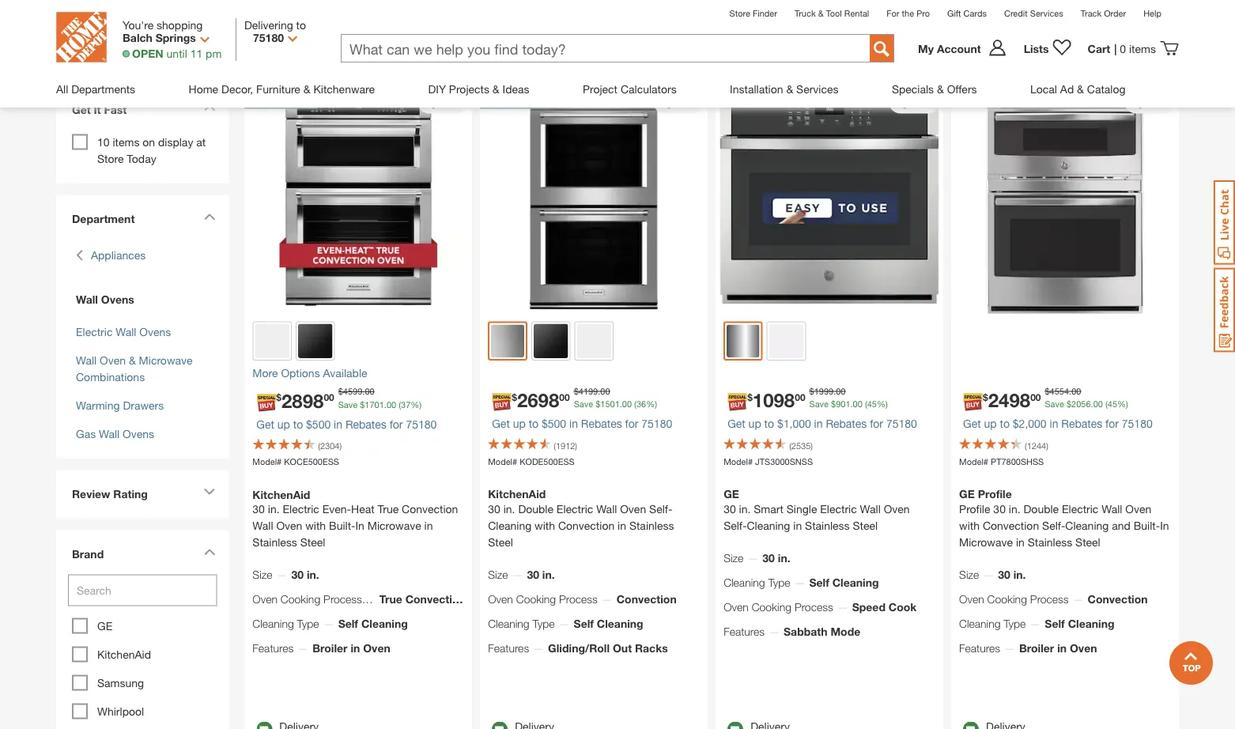 Task type: describe. For each thing, give the bounding box(es) containing it.
00 inside $ 2898 00
[[324, 393, 335, 404]]

kitchenaid for 2698
[[488, 488, 546, 501]]

30 inside 'button'
[[239, 60, 251, 73]]

to for 2698
[[529, 418, 539, 431]]

up for 2898
[[278, 418, 290, 431]]

black stainless image
[[298, 324, 333, 359]]

in. down smart
[[778, 552, 791, 565]]

45 for 1098
[[868, 400, 878, 410]]

ge 30 in. smart single electric wall oven self-cleaning in stainless steel
[[724, 488, 910, 532]]

self- inside ge profile profile 30 in. double electric wall oven with convection self-cleaning and built-in microwave in stainless steel
[[1043, 519, 1066, 532]]

get left it
[[72, 104, 91, 117]]

$ up get up to $1,000 in  rebates for 75180 button
[[810, 386, 815, 397]]

. up 1701
[[363, 387, 365, 397]]

in. inside ge 30 in. smart single electric wall oven self-cleaning in stainless steel
[[740, 503, 751, 516]]

home decor, furniture & kitchenware
[[189, 82, 375, 95]]

lists link
[[1017, 39, 1081, 58]]

(amps):
[[75, 8, 111, 21]]

heat
[[351, 503, 375, 516]]

& inside wall oven & microwave combinations
[[129, 355, 136, 368]]

installation & services
[[730, 82, 839, 95]]

ovens for electric wall ovens
[[140, 326, 171, 339]]

2 caret icon image from the top
[[204, 489, 215, 496]]

diy projects & ideas link
[[428, 70, 530, 107]]

convection inside kitchenaid 30 in. electric even-heat true convection wall oven with built-in microwave in stainless steel
[[402, 503, 458, 516]]

delivering to
[[245, 18, 306, 31]]

$ down "4554"
[[1067, 400, 1072, 410]]

$1,000
[[778, 418, 812, 431]]

( inside $ 4554 . 00 save $ 2056 . 00 ( 45 %) get up to $2,000 in  rebates for 75180
[[1106, 400, 1108, 410]]

ovens for gas wall ovens
[[123, 428, 154, 441]]

brand
[[72, 548, 104, 561]]

sort by: top sellers
[[1055, 54, 1156, 67]]

get up to $500 in  rebates for 75180 button for 2698
[[492, 418, 673, 431]]

$ 1999 . 00 save $ 901 . 00 ( 45 %) get up to $1,000 in  rebates for 75180
[[728, 386, 918, 431]]

gas
[[76, 428, 96, 441]]

stainless inside kitchenaid 30 in. electric even-heat true convection wall oven with built-in microwave in stainless steel
[[253, 536, 297, 550]]

features for 2698
[[488, 642, 529, 655]]

37
[[401, 400, 411, 410]]

credit
[[1005, 8, 1028, 18]]

furniture
[[256, 82, 301, 95]]

. up 1501
[[598, 386, 601, 397]]

brand link
[[64, 539, 221, 575]]

size for 1098
[[724, 552, 744, 565]]

seller for 2898
[[280, 91, 310, 104]]

in inside ge 30 in. smart single electric wall oven self-cleaning in stainless steel
[[794, 519, 803, 532]]

items for 0
[[1130, 42, 1157, 55]]

oven inside kitchenaid 30 in. double electric wall oven self- cleaning with convection in stainless steel
[[621, 503, 647, 516]]

open
[[132, 47, 164, 60]]

gift cards
[[948, 8, 987, 18]]

review
[[72, 488, 110, 501]]

1912
[[556, 441, 576, 451]]

150 results
[[56, 58, 135, 75]]

30 in. for 1098
[[763, 552, 791, 565]]

with for 30
[[960, 519, 980, 532]]

$ 1098 00
[[748, 389, 806, 412]]

until
[[167, 47, 187, 60]]

warming drawers
[[76, 400, 164, 413]]

in inside kitchenaid 30 in. double electric wall oven self- cleaning with convection in stainless steel
[[618, 519, 627, 532]]

installation
[[730, 82, 784, 95]]

a
[[129, 8, 137, 21]]

00 inside $ 2698 00
[[560, 392, 570, 403]]

4554
[[1051, 386, 1070, 397]]

00 right 2056
[[1094, 400, 1104, 410]]

for for 2698
[[626, 418, 639, 431]]

kitchenaid for 2898
[[253, 489, 311, 502]]

drawers
[[123, 400, 164, 413]]

broiler in oven for true convection
[[313, 643, 391, 656]]

features for 1098
[[724, 625, 765, 639]]

double inside kitchenaid 30 in. double electric wall oven self- cleaning with convection in stainless steel
[[519, 503, 554, 516]]

credit services link
[[1005, 8, 1064, 18]]

oven inside ge profile profile 30 in. double electric wall oven with convection self-cleaning and built-in microwave in stainless steel
[[1126, 503, 1152, 516]]

( up kode500ess
[[554, 441, 556, 451]]

save for 1098
[[810, 400, 829, 410]]

diy projects & ideas
[[428, 82, 530, 95]]

30 inside amperage (amps): 30 a
[[114, 8, 126, 21]]

$ 4599 . 00 save $ 1701 . 00 ( 37 %) get up to $500 in  rebates for 75180
[[257, 387, 437, 431]]

%) for 1098
[[878, 400, 888, 410]]

caret icon image for department
[[204, 214, 215, 221]]

shopping
[[157, 18, 203, 31]]

samsung
[[97, 677, 144, 690]]

oven inside 'button'
[[182, 60, 208, 73]]

wall inside 'button'
[[159, 60, 179, 73]]

30 inside kitchenaid 30 in. double electric wall oven self- cleaning with convection in stainless steel
[[488, 503, 501, 516]]

built- inside kitchenaid 30 in. electric even-heat true convection wall oven with built-in microwave in stainless steel
[[329, 520, 356, 533]]

items for 10
[[113, 136, 140, 149]]

00 inside $ 2498 00
[[1031, 392, 1042, 403]]

whirlpool link
[[97, 706, 144, 719]]

electric inside kitchenaid 30 in. electric even-heat true convection wall oven with built-in microwave in stainless steel
[[283, 503, 320, 516]]

30 in. down ge profile profile 30 in. double electric wall oven with convection self-cleaning and built-in microwave in stainless steel
[[999, 568, 1027, 582]]

cleaning inside ge 30 in. smart single electric wall oven self-cleaning in stainless steel
[[747, 519, 791, 532]]

seller for 2698
[[515, 91, 545, 104]]

steel inside kitchenaid 30 in. electric even-heat true convection wall oven with built-in microwave in stainless steel
[[300, 536, 326, 550]]

my account
[[919, 42, 982, 55]]

( 2535 )
[[790, 441, 813, 451]]

today
[[127, 153, 156, 166]]

ge for ge
[[724, 488, 740, 501]]

broiler for true convection
[[313, 643, 348, 656]]

pro
[[917, 8, 931, 18]]

in. down kitchenaid 30 in. electric even-heat true convection wall oven with built-in microwave in stainless steel
[[307, 569, 319, 582]]

all
[[56, 82, 68, 95]]

available shipping image for profile 30 in. double electric wall oven with convection self-cleaning and built-in microwave in stainless steel image
[[964, 722, 980, 730]]

convection inside ge profile profile 30 in. double electric wall oven with convection self-cleaning and built-in microwave in stainless steel
[[983, 519, 1040, 532]]

project
[[583, 82, 618, 95]]

$ down available
[[338, 387, 343, 397]]

1 white image from the left
[[255, 324, 290, 359]]

( up jts3000snss
[[790, 441, 792, 451]]

$ 2698 00
[[512, 389, 570, 412]]

2898
[[282, 390, 324, 412]]

white image
[[770, 324, 804, 359]]

in inside $ 4554 . 00 save $ 2056 . 00 ( 45 %) get up to $2,000 in  rebates for 75180
[[1050, 418, 1059, 431]]

model# kode500ess
[[488, 457, 575, 467]]

appliances
[[91, 249, 146, 262]]

steel inside kitchenaid 30 in. double electric wall oven self- cleaning with convection in stainless steel
[[488, 536, 513, 549]]

) for 2698
[[576, 441, 578, 451]]

. left the "36"
[[620, 400, 623, 410]]

double inside ge profile profile 30 in. double electric wall oven with convection self-cleaning and built-in microwave in stainless steel
[[1024, 503, 1060, 516]]

specials
[[893, 82, 935, 95]]

10 items on display at store today
[[97, 136, 206, 166]]

credit services
[[1005, 8, 1064, 18]]

size:
[[211, 60, 235, 73]]

cart
[[1088, 42, 1111, 55]]

for for 1098
[[871, 418, 884, 431]]

truck
[[795, 8, 816, 18]]

00 inside $ 1098 00
[[795, 392, 806, 403]]

in inside $ 4199 . 00 save $ 1501 . 00 ( 36 %) get up to $500 in  rebates for 75180
[[570, 418, 578, 431]]

submit search image
[[874, 41, 890, 57]]

the
[[903, 8, 915, 18]]

model# pt7800shss
[[960, 457, 1045, 467]]

( up pt7800shss
[[1026, 441, 1028, 451]]

get for 2698
[[492, 418, 510, 431]]

store inside the 10 items on display at store today
[[97, 153, 124, 166]]

available shipping image for 30 in. smart single electric wall oven self-cleaning in stainless steel image
[[728, 722, 744, 730]]

built- inside ge profile profile 30 in. double electric wall oven with convection self-cleaning and built-in microwave in stainless steel
[[1134, 519, 1161, 532]]

black stainless image
[[534, 324, 568, 359]]

30 in. smart single electric wall oven self-cleaning in stainless steel image
[[716, 86, 944, 314]]

75180 for 2698
[[642, 418, 673, 431]]

75180 for 2898
[[406, 418, 437, 431]]

00 up 1701
[[365, 387, 375, 397]]

00 left 37
[[387, 400, 397, 410]]

kitchenaid link
[[97, 649, 151, 662]]

1 vertical spatial profile
[[960, 503, 991, 516]]

truck & tool rental
[[795, 8, 870, 18]]

oven inside wall oven & microwave combinations
[[100, 355, 126, 368]]

. left 37
[[384, 400, 387, 410]]

0 vertical spatial store
[[730, 8, 751, 18]]

. up get up to $1,000 in  rebates for 75180 button
[[851, 400, 853, 410]]

with for double
[[535, 519, 555, 532]]

broiler in oven for convection
[[1020, 642, 1098, 655]]

wall oven & microwave combinations link
[[76, 355, 193, 384]]

75180 for 1098
[[887, 418, 918, 431]]

up for 2498
[[985, 418, 997, 431]]

get up to $1,000 in  rebates for 75180 button
[[728, 418, 918, 431]]

microwave inside wall oven & microwave combinations
[[139, 355, 193, 368]]

steel inside ge 30 in. smart single electric wall oven self-cleaning in stainless steel
[[853, 519, 878, 532]]

ad
[[1061, 82, 1075, 95]]

ge for ge profile
[[960, 488, 975, 501]]

00 right 901
[[853, 400, 863, 410]]

sellers
[[1123, 54, 1156, 67]]

specials & offers link
[[893, 70, 978, 107]]

up for 1098
[[749, 418, 762, 431]]

features for 2898
[[253, 643, 294, 656]]

1244
[[1028, 441, 1047, 451]]

self- inside ge 30 in. smart single electric wall oven self-cleaning in stainless steel
[[724, 519, 747, 532]]

oven inside kitchenaid 30 in. electric even-heat true convection wall oven with built-in microwave in stainless steel
[[276, 520, 303, 533]]

wall inside kitchenaid 30 in. electric even-heat true convection wall oven with built-in microwave in stainless steel
[[253, 520, 273, 533]]

by:
[[1079, 54, 1094, 67]]

$500 for 2898
[[306, 418, 331, 431]]

$2,000
[[1013, 418, 1047, 431]]

%) for 2498
[[1118, 400, 1129, 410]]

convection inside kitchenaid 30 in. double electric wall oven self- cleaning with convection in stainless steel
[[559, 519, 615, 532]]

for
[[887, 8, 900, 18]]

rebates for 1098
[[826, 418, 867, 431]]

mode
[[831, 625, 861, 639]]

local
[[1031, 82, 1058, 95]]

offers
[[948, 82, 978, 95]]

) down the get up to $2,000 in  rebates for 75180 button
[[1047, 441, 1049, 451]]

caret icon image for brand
[[204, 549, 215, 556]]

self- inside kitchenaid 30 in. double electric wall oven self- cleaning with convection in stainless steel
[[650, 503, 673, 516]]

0 vertical spatial profile
[[979, 488, 1013, 501]]

in inside kitchenaid 30 in. electric even-heat true convection wall oven with built-in microwave in stainless steel
[[425, 520, 433, 533]]

$ 4199 . 00 save $ 1501 . 00 ( 36 %) get up to $500 in  rebates for 75180
[[492, 386, 673, 431]]

$ down 4199
[[596, 400, 601, 410]]

1098
[[753, 389, 795, 412]]

finder
[[753, 8, 778, 18]]

$ inside $ 2898 00
[[276, 393, 282, 404]]

stainless inside kitchenaid 30 in. double electric wall oven self- cleaning with convection in stainless steel
[[630, 519, 674, 532]]

electric wall ovens link
[[76, 326, 171, 339]]

00 left the "36"
[[623, 400, 632, 410]]

electric inside kitchenaid 30 in. double electric wall oven self- cleaning with convection in stainless steel
[[557, 503, 594, 516]]

sabbath mode
[[784, 625, 861, 639]]

30 inside ge profile profile 30 in. double electric wall oven with convection self-cleaning and built-in microwave in stainless steel
[[994, 503, 1006, 516]]

36
[[637, 400, 647, 410]]

kitchenaid 30 in. electric even-heat true convection wall oven with built-in microwave in stainless steel
[[253, 489, 458, 550]]

00 up 2056
[[1072, 386, 1082, 397]]

( inside $ 4199 . 00 save $ 1501 . 00 ( 36 %) get up to $500 in  rebates for 75180
[[635, 400, 637, 410]]

and
[[1113, 519, 1131, 532]]

stainless inside ge 30 in. smart single electric wall oven self-cleaning in stainless steel
[[806, 519, 850, 532]]

get up to $500 in  rebates for 75180 button for 2898
[[257, 418, 437, 431]]

to right delivering
[[296, 18, 306, 31]]

) for 1098
[[811, 441, 813, 451]]

in. inside kitchenaid 30 in. electric even-heat true convection wall oven with built-in microwave in stainless steel
[[268, 503, 280, 516]]

broiler for convection
[[1020, 642, 1055, 655]]

microwave inside ge profile profile 30 in. double electric wall oven with convection self-cleaning and built-in microwave in stainless steel
[[960, 536, 1014, 549]]

rebates for 2898
[[346, 418, 387, 431]]

0 vertical spatial services
[[1031, 8, 1064, 18]]

catalog
[[1088, 82, 1126, 95]]

calculators
[[621, 82, 677, 95]]

. up 2056
[[1070, 386, 1072, 397]]

$ right $ 2698 00
[[574, 386, 579, 397]]

$ inside $ 1098 00
[[748, 392, 753, 403]]



Task type: locate. For each thing, give the bounding box(es) containing it.
in inside $ 4599 . 00 save $ 1701 . 00 ( 37 %) get up to $500 in  rebates for 75180
[[334, 418, 343, 431]]

white image right black stainless icon
[[577, 324, 612, 359]]

built- down even-
[[329, 520, 356, 533]]

ge up 'kitchenaid' link
[[97, 620, 113, 633]]

00 left 1999
[[795, 392, 806, 403]]

30 in. for 2698
[[527, 568, 555, 582]]

Search text field
[[68, 575, 217, 607]]

services
[[1031, 8, 1064, 18], [797, 82, 839, 95]]

1 horizontal spatial best
[[488, 91, 512, 104]]

with down model# pt7800shss
[[960, 519, 980, 532]]

. up the get up to $2,000 in  rebates for 75180 button
[[1092, 400, 1094, 410]]

wall inside wall oven & microwave combinations
[[76, 355, 97, 368]]

1 horizontal spatial best seller
[[488, 91, 545, 104]]

ovens up 'electric wall ovens'
[[101, 294, 134, 307]]

oven cooking process
[[488, 593, 598, 606], [960, 593, 1069, 606], [253, 593, 362, 607], [724, 601, 834, 614]]

get up to $500 in  rebates for 75180 button up '( 2304 )'
[[257, 418, 437, 431]]

available
[[323, 367, 368, 380]]

in inside $ 1999 . 00 save $ 901 . 00 ( 45 %) get up to $1,000 in  rebates for 75180
[[815, 418, 823, 431]]

30 in. for 2898
[[292, 569, 319, 582]]

projects
[[449, 82, 490, 95]]

local ad & catalog
[[1031, 82, 1126, 95]]

steel
[[853, 519, 878, 532], [488, 536, 513, 549], [1076, 536, 1101, 549], [300, 536, 326, 550]]

0 horizontal spatial kitchenaid
[[97, 649, 151, 662]]

0 horizontal spatial double
[[519, 503, 554, 516]]

for inside $ 1999 . 00 save $ 901 . 00 ( 45 %) get up to $1,000 in  rebates for 75180
[[871, 418, 884, 431]]

get up model# pt7800shss
[[964, 418, 982, 431]]

order
[[1105, 8, 1127, 18]]

1 vertical spatial true
[[380, 593, 403, 607]]

to down 2498
[[1001, 418, 1010, 431]]

0 horizontal spatial microwave
[[139, 355, 193, 368]]

0 horizontal spatial best seller
[[253, 91, 310, 104]]

electric inside ge 30 in. smart single electric wall oven self-cleaning in stainless steel
[[821, 503, 858, 516]]

best seller for 2698
[[488, 91, 545, 104]]

%) inside $ 4599 . 00 save $ 1701 . 00 ( 37 %) get up to $500 in  rebates for 75180
[[411, 400, 422, 410]]

oven inside ge 30 in. smart single electric wall oven self-cleaning in stainless steel
[[884, 503, 910, 516]]

00 up 901
[[837, 386, 846, 397]]

my account link
[[919, 39, 1017, 58]]

75180 inside $ 4599 . 00 save $ 1701 . 00 ( 37 %) get up to $500 in  rebates for 75180
[[406, 418, 437, 431]]

1 vertical spatial services
[[797, 82, 839, 95]]

30 in. electric even-heat true convection wall oven with built-in microwave in stainless steel image
[[245, 86, 473, 314]]

model# for 2898
[[253, 457, 282, 468]]

items right 0 at the right top
[[1130, 42, 1157, 55]]

) for 2898
[[340, 442, 342, 452]]

1 available shipping image from the left
[[257, 722, 272, 730]]

get inside $ 4199 . 00 save $ 1501 . 00 ( 36 %) get up to $500 in  rebates for 75180
[[492, 418, 510, 431]]

rebates down 1501
[[581, 418, 622, 431]]

1 best seller from the left
[[253, 91, 310, 104]]

00 left "4554"
[[1031, 392, 1042, 403]]

for inside $ 4554 . 00 save $ 2056 . 00 ( 45 %) get up to $2,000 in  rebates for 75180
[[1106, 418, 1120, 431]]

track order link
[[1081, 8, 1127, 18]]

1 horizontal spatial 45
[[1108, 400, 1118, 410]]

model# koce500ess
[[253, 457, 339, 468]]

( up koce500ess
[[318, 442, 320, 452]]

get for 1098
[[728, 418, 746, 431]]

lists
[[1024, 42, 1050, 55]]

electric wall ovens
[[76, 326, 171, 339]]

size for 2698
[[488, 568, 508, 582]]

& up 'combinations'
[[129, 355, 136, 368]]

30 inside ge 30 in. smart single electric wall oven self-cleaning in stainless steel
[[724, 503, 736, 516]]

0 horizontal spatial $500
[[306, 418, 331, 431]]

1 horizontal spatial services
[[1031, 8, 1064, 18]]

2 vertical spatial ovens
[[123, 428, 154, 441]]

) down get up to $1,000 in  rebates for 75180 button
[[811, 441, 813, 451]]

save for 2498
[[1046, 400, 1065, 410]]

to for 2898
[[293, 418, 303, 431]]

for for 2498
[[1106, 418, 1120, 431]]

rebates down 1701
[[346, 418, 387, 431]]

up for 2698
[[513, 418, 526, 431]]

2 white image from the left
[[577, 324, 612, 359]]

30 inside kitchenaid 30 in. electric even-heat true convection wall oven with built-in microwave in stainless steel
[[253, 503, 265, 516]]

best for 2698
[[488, 91, 512, 104]]

$ down 4599
[[360, 400, 365, 410]]

& left tool
[[819, 8, 824, 18]]

size for 2898
[[253, 569, 273, 582]]

rebates inside $ 4599 . 00 save $ 1701 . 00 ( 37 %) get up to $500 in  rebates for 75180
[[346, 418, 387, 431]]

to inside $ 4554 . 00 save $ 2056 . 00 ( 45 %) get up to $2,000 in  rebates for 75180
[[1001, 418, 1010, 431]]

for inside $ 4199 . 00 save $ 1501 . 00 ( 36 %) get up to $500 in  rebates for 75180
[[626, 418, 639, 431]]

the home depot image
[[56, 12, 107, 63]]

0 vertical spatial caret icon image
[[204, 214, 215, 221]]

electric inside ge profile profile 30 in. double electric wall oven with convection self-cleaning and built-in microwave in stainless steel
[[1063, 503, 1099, 516]]

up inside $ 1999 . 00 save $ 901 . 00 ( 45 %) get up to $1,000 in  rebates for 75180
[[749, 418, 762, 431]]

project calculators
[[583, 82, 677, 95]]

cooking
[[517, 593, 556, 606], [988, 593, 1028, 606], [281, 593, 321, 607], [752, 601, 792, 614]]

45
[[868, 400, 878, 410], [1108, 400, 1118, 410]]

1 horizontal spatial get up to $500 in  rebates for 75180 button
[[492, 418, 673, 431]]

to down 2698
[[529, 418, 539, 431]]

1 horizontal spatial double
[[1024, 503, 1060, 516]]

rebates for 2498
[[1062, 418, 1103, 431]]

2 horizontal spatial kitchenaid
[[488, 488, 546, 501]]

cook
[[889, 601, 917, 614]]

ge inside ge profile profile 30 in. double electric wall oven with convection self-cleaning and built-in microwave in stainless steel
[[960, 488, 975, 501]]

$ 4554 . 00 save $ 2056 . 00 ( 45 %) get up to $2,000 in  rebates for 75180
[[964, 386, 1153, 431]]

size
[[724, 552, 744, 565], [488, 568, 508, 582], [960, 568, 980, 582], [253, 569, 273, 582]]

open until 11 pm
[[132, 47, 222, 60]]

model# for 1098
[[724, 457, 753, 467]]

for for 2898
[[390, 418, 403, 431]]

up down 2498
[[985, 418, 997, 431]]

%) for 2898
[[411, 400, 422, 410]]

1 horizontal spatial in
[[1161, 519, 1170, 532]]

1 vertical spatial items
[[113, 136, 140, 149]]

0 horizontal spatial services
[[797, 82, 839, 95]]

store down the 10 at top
[[97, 153, 124, 166]]

home
[[189, 82, 219, 95]]

gliding/roll out racks
[[548, 642, 668, 655]]

1 vertical spatial ovens
[[140, 326, 171, 339]]

%) right 2056
[[1118, 400, 1129, 410]]

stainless steel image
[[492, 325, 524, 358]]

stainless inside ge profile profile 30 in. double electric wall oven with convection self-cleaning and built-in microwave in stainless steel
[[1028, 536, 1073, 549]]

0
[[1121, 42, 1127, 55]]

ge inside ge 30 in. smart single electric wall oven self-cleaning in stainless steel
[[724, 488, 740, 501]]

to for 2498
[[1001, 418, 1010, 431]]

2056
[[1072, 400, 1092, 410]]

0 horizontal spatial best
[[253, 91, 277, 104]]

1 seller from the left
[[280, 91, 310, 104]]

1 horizontal spatial seller
[[515, 91, 545, 104]]

1 vertical spatial store
[[97, 153, 124, 166]]

smart
[[754, 503, 784, 516]]

gift cards link
[[948, 8, 987, 18]]

00 up 1501
[[601, 386, 611, 397]]

combinations
[[76, 371, 145, 384]]

appliances link
[[91, 248, 146, 264]]

all departments link
[[56, 70, 135, 107]]

3 caret icon image from the top
[[204, 549, 215, 556]]

save inside $ 4599 . 00 save $ 1701 . 00 ( 37 %) get up to $500 in  rebates for 75180
[[338, 400, 358, 410]]

broiler in oven
[[1020, 642, 1098, 655], [313, 643, 391, 656]]

in. down pt7800shss
[[1010, 503, 1021, 516]]

available shipping image
[[492, 722, 508, 730]]

$ inside $ 2498 00
[[984, 392, 989, 403]]

1 horizontal spatial $500
[[542, 418, 567, 431]]

wall oven size: 30 in.
[[159, 60, 266, 73]]

%) inside $ 4554 . 00 save $ 2056 . 00 ( 45 %) get up to $2,000 in  rebates for 75180
[[1118, 400, 1129, 410]]

up down 1098
[[749, 418, 762, 431]]

0 vertical spatial microwave
[[139, 355, 193, 368]]

self
[[810, 576, 830, 589], [574, 618, 594, 631], [1046, 618, 1066, 631], [338, 618, 358, 631]]

to for 1098
[[765, 418, 775, 431]]

save inside $ 4554 . 00 save $ 2056 . 00 ( 45 %) get up to $2,000 in  rebates for 75180
[[1046, 400, 1065, 410]]

11
[[190, 47, 203, 60]]

2 best from the left
[[488, 91, 512, 104]]

( right 1501
[[635, 400, 637, 410]]

in inside kitchenaid 30 in. electric even-heat true convection wall oven with built-in microwave in stainless steel
[[356, 520, 365, 533]]

project calculators link
[[583, 70, 677, 107]]

45 inside $ 1999 . 00 save $ 901 . 00 ( 45 %) get up to $1,000 in  rebates for 75180
[[868, 400, 878, 410]]

2 double from the left
[[1024, 503, 1060, 516]]

0 horizontal spatial ge
[[97, 620, 113, 633]]

& inside 'link'
[[938, 82, 945, 95]]

( right 901
[[866, 400, 868, 410]]

0 horizontal spatial seller
[[280, 91, 310, 104]]

model# for 2698
[[488, 457, 518, 467]]

0 horizontal spatial broiler
[[313, 643, 348, 656]]

kitchenaid 30 in. double electric wall oven self- cleaning with convection in stainless steel
[[488, 488, 674, 549]]

1 vertical spatial caret icon image
[[204, 489, 215, 496]]

items
[[1130, 42, 1157, 55], [113, 136, 140, 149]]

1 horizontal spatial broiler
[[1020, 642, 1055, 655]]

( right 1701
[[399, 400, 401, 410]]

up inside $ 4554 . 00 save $ 2056 . 00 ( 45 %) get up to $2,000 in  rebates for 75180
[[985, 418, 997, 431]]

get for 2498
[[964, 418, 982, 431]]

0 vertical spatial true
[[378, 503, 399, 516]]

& right ad
[[1078, 82, 1085, 95]]

caret icon image down at
[[204, 214, 215, 221]]

2 horizontal spatial available shipping image
[[964, 722, 980, 730]]

get up to $500 in  rebates for 75180 button up ( 1912 )
[[492, 418, 673, 431]]

with down kode500ess
[[535, 519, 555, 532]]

30 in. double electric wall oven self-cleaning with convection in stainless steel image
[[480, 86, 708, 314]]

2 horizontal spatial self-
[[1043, 519, 1066, 532]]

model# left kode500ess
[[488, 457, 518, 467]]

45 for 2498
[[1108, 400, 1118, 410]]

1 horizontal spatial microwave
[[368, 520, 422, 533]]

decor,
[[222, 82, 253, 95]]

save inside $ 4199 . 00 save $ 1501 . 00 ( 36 %) get up to $500 in  rebates for 75180
[[574, 400, 594, 410]]

30 in. down kitchenaid 30 in. double electric wall oven self- cleaning with convection in stainless steel
[[527, 568, 555, 582]]

.
[[598, 386, 601, 397], [834, 386, 837, 397], [1070, 386, 1072, 397], [363, 387, 365, 397], [620, 400, 623, 410], [851, 400, 853, 410], [1092, 400, 1094, 410], [384, 400, 387, 410]]

%) for 2698
[[647, 400, 658, 410]]

1 caret icon image from the top
[[204, 214, 215, 221]]

the home depot logo link
[[56, 12, 107, 63]]

in inside ge profile profile 30 in. double electric wall oven with convection self-cleaning and built-in microwave in stainless steel
[[1161, 519, 1170, 532]]

1 horizontal spatial items
[[1130, 42, 1157, 55]]

in down heat
[[356, 520, 365, 533]]

in. inside kitchenaid 30 in. double electric wall oven self- cleaning with convection in stainless steel
[[504, 503, 516, 516]]

best
[[253, 91, 277, 104], [488, 91, 512, 104]]

ge profile profile 30 in. double electric wall oven with convection self-cleaning and built-in microwave in stainless steel
[[960, 488, 1170, 549]]

ovens down the 'drawers'
[[123, 428, 154, 441]]

2 available shipping image from the left
[[728, 722, 744, 730]]

it
[[94, 104, 101, 117]]

$500 inside $ 4599 . 00 save $ 1701 . 00 ( 37 %) get up to $500 in  rebates for 75180
[[306, 418, 331, 431]]

in. down kitchenaid 30 in. double electric wall oven self- cleaning with convection in stainless steel
[[543, 568, 555, 582]]

balch springs
[[123, 31, 196, 44]]

( inside $ 4599 . 00 save $ 1701 . 00 ( 37 %) get up to $500 in  rebates for 75180
[[399, 400, 401, 410]]

$
[[574, 386, 579, 397], [810, 386, 815, 397], [1046, 386, 1051, 397], [338, 387, 343, 397], [512, 392, 517, 403], [748, 392, 753, 403], [984, 392, 989, 403], [276, 393, 282, 404], [596, 400, 601, 410], [832, 400, 837, 410], [1067, 400, 1072, 410], [360, 400, 365, 410]]

cleaning inside ge profile profile 30 in. double electric wall oven with convection self-cleaning and built-in microwave in stainless steel
[[1066, 519, 1110, 532]]

get up model# koce500ess
[[257, 418, 274, 431]]

30 in. down smart
[[763, 552, 791, 565]]

in. up furniture
[[254, 60, 266, 73]]

2 vertical spatial microwave
[[960, 536, 1014, 549]]

get it fast link
[[64, 94, 221, 131]]

None text field
[[342, 35, 855, 63]]

kitchenaid inside kitchenaid 30 in. double electric wall oven self- cleaning with convection in stainless steel
[[488, 488, 546, 501]]

built- right the and
[[1134, 519, 1161, 532]]

get up to $2,000 in  rebates for 75180 button
[[964, 418, 1153, 431]]

& right furniture
[[304, 82, 311, 95]]

best seller for 2898
[[253, 91, 310, 104]]

2 seller from the left
[[515, 91, 545, 104]]

cleaning inside kitchenaid 30 in. double electric wall oven self- cleaning with convection in stainless steel
[[488, 519, 532, 532]]

1 horizontal spatial available shipping image
[[728, 722, 744, 730]]

get inside $ 1999 . 00 save $ 901 . 00 ( 45 %) get up to $1,000 in  rebates for 75180
[[728, 418, 746, 431]]

white image
[[255, 324, 290, 359], [577, 324, 612, 359]]

items inside the 10 items on display at store today
[[113, 136, 140, 149]]

%) right 901
[[878, 400, 888, 410]]

$ down stainless steel icon
[[512, 392, 517, 403]]

$ up the get up to $2,000 in  rebates for 75180 button
[[1046, 386, 1051, 397]]

up down 2698
[[513, 418, 526, 431]]

2698
[[517, 389, 560, 412]]

model# left jts3000snss
[[724, 457, 753, 467]]

%) right 1701
[[411, 400, 422, 410]]

2 vertical spatial caret icon image
[[204, 549, 215, 556]]

to inside $ 1999 . 00 save $ 901 . 00 ( 45 %) get up to $1,000 in  rebates for 75180
[[765, 418, 775, 431]]

back caret image
[[76, 248, 83, 264]]

store finder link
[[730, 8, 778, 18]]

get inside $ 4599 . 00 save $ 1701 . 00 ( 37 %) get up to $500 in  rebates for 75180
[[257, 418, 274, 431]]

save for 2898
[[338, 400, 358, 410]]

rebates inside $ 4554 . 00 save $ 2056 . 00 ( 45 %) get up to $2,000 in  rebates for 75180
[[1062, 418, 1103, 431]]

$ up model# pt7800shss
[[984, 392, 989, 403]]

ge down model# pt7800shss
[[960, 488, 975, 501]]

microwave
[[139, 355, 193, 368], [368, 520, 422, 533], [960, 536, 1014, 549]]

built-
[[1134, 519, 1161, 532], [329, 520, 356, 533]]

up inside $ 4199 . 00 save $ 1501 . 00 ( 36 %) get up to $500 in  rebates for 75180
[[513, 418, 526, 431]]

3 available shipping image from the left
[[964, 722, 980, 730]]

stainless steel image
[[727, 325, 760, 358]]

0 horizontal spatial broiler in oven
[[313, 643, 391, 656]]

1 horizontal spatial self-
[[724, 519, 747, 532]]

0 vertical spatial items
[[1130, 42, 1157, 55]]

1 horizontal spatial with
[[535, 519, 555, 532]]

$500 up ( 1912 )
[[542, 418, 567, 431]]

rebates down 901
[[826, 418, 867, 431]]

kitchenaid down the model# kode500ess
[[488, 488, 546, 501]]

0 vertical spatial ovens
[[101, 294, 134, 307]]

in. inside 'button'
[[254, 60, 266, 73]]

1 double from the left
[[519, 503, 554, 516]]

( inside $ 1999 . 00 save $ 901 . 00 ( 45 %) get up to $1,000 in  rebates for 75180
[[866, 400, 868, 410]]

installation & services link
[[730, 70, 839, 107]]

available shipping image
[[257, 722, 272, 730], [728, 722, 744, 730], [964, 722, 980, 730]]

$ 2898 00
[[276, 390, 335, 412]]

cleaning type
[[724, 576, 791, 589], [488, 618, 555, 631], [960, 618, 1027, 631], [253, 618, 319, 631]]

$500 inside $ 4199 . 00 save $ 1501 . 00 ( 36 %) get up to $500 in  rebates for 75180
[[542, 418, 567, 431]]

1 vertical spatial microwave
[[368, 520, 422, 533]]

0 horizontal spatial white image
[[255, 324, 290, 359]]

single
[[787, 503, 818, 516]]

1701
[[365, 400, 384, 410]]

1 horizontal spatial store
[[730, 8, 751, 18]]

0 horizontal spatial available shipping image
[[257, 722, 272, 730]]

save down "4554"
[[1046, 400, 1065, 410]]

in. inside ge profile profile 30 in. double electric wall oven with convection self-cleaning and built-in microwave in stainless steel
[[1010, 503, 1021, 516]]

review rating
[[72, 488, 148, 501]]

with inside kitchenaid 30 in. electric even-heat true convection wall oven with built-in microwave in stainless steel
[[306, 520, 326, 533]]

caret icon image up search text field
[[204, 549, 215, 556]]

with inside ge profile profile 30 in. double electric wall oven with convection self-cleaning and built-in microwave in stainless steel
[[960, 519, 980, 532]]

true convection
[[380, 593, 466, 607]]

department link
[[64, 203, 221, 236]]

save down 4199
[[574, 400, 594, 410]]

0 horizontal spatial store
[[97, 153, 124, 166]]

2 horizontal spatial microwave
[[960, 536, 1014, 549]]

)
[[576, 441, 578, 451], [811, 441, 813, 451], [1047, 441, 1049, 451], [340, 442, 342, 452]]

rebates down 2056
[[1062, 418, 1103, 431]]

0 horizontal spatial built-
[[329, 520, 356, 533]]

1 horizontal spatial kitchenaid
[[253, 489, 311, 502]]

$ down stainless steel image
[[748, 392, 753, 403]]

all departments
[[56, 82, 135, 95]]

75180 for 2498
[[1123, 418, 1153, 431]]

2 horizontal spatial ge
[[960, 488, 975, 501]]

springs
[[156, 31, 196, 44]]

$ down 1999
[[832, 400, 837, 410]]

kitchenaid down model# koce500ess
[[253, 489, 311, 502]]

wall oven size: 30 in. button
[[143, 55, 296, 78]]

$ inside $ 2698 00
[[512, 392, 517, 403]]

& left ideas
[[493, 82, 500, 95]]

0 horizontal spatial items
[[113, 136, 140, 149]]

up down 2898
[[278, 418, 290, 431]]

1 horizontal spatial white image
[[577, 324, 612, 359]]

None text field
[[342, 35, 855, 63]]

rebates
[[581, 418, 622, 431], [826, 418, 867, 431], [1062, 418, 1103, 431], [346, 418, 387, 431]]

1 horizontal spatial ge
[[724, 488, 740, 501]]

%) inside $ 4199 . 00 save $ 1501 . 00 ( 36 %) get up to $500 in  rebates for 75180
[[647, 400, 658, 410]]

model# left pt7800shss
[[960, 457, 989, 467]]

45 inside $ 4554 . 00 save $ 2056 . 00 ( 45 %) get up to $2,000 in  rebates for 75180
[[1108, 400, 1118, 410]]

kitchenaid
[[488, 488, 546, 501], [253, 489, 311, 502], [97, 649, 151, 662]]

in inside ge profile profile 30 in. double electric wall oven with convection self-cleaning and built-in microwave in stainless steel
[[1017, 536, 1025, 549]]

2 45 from the left
[[1108, 400, 1118, 410]]

microwave inside kitchenaid 30 in. electric even-heat true convection wall oven with built-in microwave in stainless steel
[[368, 520, 422, 533]]

profile 30 in. double electric wall oven with convection self-cleaning and built-in microwave in stainless steel image
[[952, 86, 1180, 314]]

in. down ge profile profile 30 in. double electric wall oven with convection self-cleaning and built-in microwave in stainless steel
[[1014, 568, 1027, 582]]

get up the model# kode500ess
[[492, 418, 510, 431]]

0 horizontal spatial get up to $500 in  rebates for 75180 button
[[257, 418, 437, 431]]

jts3000snss
[[756, 457, 813, 467]]

save for 2698
[[574, 400, 594, 410]]

with down even-
[[306, 520, 326, 533]]

& right installation at top
[[787, 82, 794, 95]]

departments
[[71, 82, 135, 95]]

0 horizontal spatial with
[[306, 520, 326, 533]]

get for 2898
[[257, 418, 274, 431]]

$500 for 2698
[[542, 418, 567, 431]]

rebates inside $ 4199 . 00 save $ 1501 . 00 ( 36 %) get up to $500 in  rebates for 75180
[[581, 418, 622, 431]]

with inside kitchenaid 30 in. double electric wall oven self- cleaning with convection in stainless steel
[[535, 519, 555, 532]]

department
[[72, 213, 135, 226]]

seller right projects
[[515, 91, 545, 104]]

model# left koce500ess
[[253, 457, 282, 468]]

1 best from the left
[[253, 91, 277, 104]]

oven
[[182, 60, 208, 73], [100, 355, 126, 368], [621, 503, 647, 516], [884, 503, 910, 516], [1126, 503, 1152, 516], [276, 520, 303, 533], [488, 593, 513, 606], [960, 593, 985, 606], [253, 593, 278, 607], [724, 601, 749, 614], [1071, 642, 1098, 655], [363, 643, 391, 656]]

2304
[[320, 442, 340, 452]]

track order
[[1081, 8, 1127, 18]]

you're
[[123, 18, 154, 31]]

2 horizontal spatial with
[[960, 519, 980, 532]]

$500 up 2304
[[306, 418, 331, 431]]

store left finder
[[730, 8, 751, 18]]

live chat image
[[1215, 180, 1236, 265]]

0 horizontal spatial 45
[[868, 400, 878, 410]]

ge
[[724, 488, 740, 501], [960, 488, 975, 501], [97, 620, 113, 633]]

true inside kitchenaid 30 in. electric even-heat true convection wall oven with built-in microwave in stainless steel
[[378, 503, 399, 516]]

to down 2898
[[293, 418, 303, 431]]

1 45 from the left
[[868, 400, 878, 410]]

45 right 2056
[[1108, 400, 1118, 410]]

45 right 901
[[868, 400, 878, 410]]

white image up more on the left
[[255, 324, 290, 359]]

services right credit
[[1031, 8, 1064, 18]]

seller left kitchenware
[[280, 91, 310, 104]]

0 horizontal spatial self-
[[650, 503, 673, 516]]

gift
[[948, 8, 962, 18]]

up inside $ 4599 . 00 save $ 1701 . 00 ( 37 %) get up to $500 in  rebates for 75180
[[278, 418, 290, 431]]

sabbath
[[784, 625, 828, 639]]

store finder
[[730, 8, 778, 18]]

2 best seller from the left
[[488, 91, 545, 104]]

in. down the model# kode500ess
[[504, 503, 516, 516]]

ideas
[[503, 82, 530, 95]]

0 horizontal spatial in
[[356, 520, 365, 533]]

koce500ess
[[284, 457, 339, 468]]

%) inside $ 1999 . 00 save $ 901 . 00 ( 45 %) get up to $1,000 in  rebates for 75180
[[878, 400, 888, 410]]

2535
[[792, 441, 811, 451]]

warming drawers link
[[76, 400, 164, 413]]

in right the and
[[1161, 519, 1170, 532]]

steel inside ge profile profile 30 in. double electric wall oven with convection self-cleaning and built-in microwave in stainless steel
[[1076, 536, 1101, 549]]

kitchenaid inside kitchenaid 30 in. electric even-heat true convection wall oven with built-in microwave in stainless steel
[[253, 489, 311, 502]]

save down 1999
[[810, 400, 829, 410]]

rebates for 2698
[[581, 418, 622, 431]]

to inside $ 4199 . 00 save $ 1501 . 00 ( 36 %) get up to $500 in  rebates for 75180
[[529, 418, 539, 431]]

) down $ 4599 . 00 save $ 1701 . 00 ( 37 %) get up to $500 in  rebates for 75180
[[340, 442, 342, 452]]

in. down model# koce500ess
[[268, 503, 280, 516]]

best for 2898
[[253, 91, 277, 104]]

1 horizontal spatial broiler in oven
[[1020, 642, 1098, 655]]

4599
[[343, 387, 363, 397]]

1 horizontal spatial built-
[[1134, 519, 1161, 532]]

30 in.
[[763, 552, 791, 565], [527, 568, 555, 582], [999, 568, 1027, 582], [292, 569, 319, 582]]

for inside $ 4599 . 00 save $ 1701 . 00 ( 37 %) get up to $500 in  rebates for 75180
[[390, 418, 403, 431]]

. up 901
[[834, 386, 837, 397]]

wall inside kitchenaid 30 in. double electric wall oven self- cleaning with convection in stainless steel
[[597, 503, 617, 516]]

save inside $ 1999 . 00 save $ 901 . 00 ( 45 %) get up to $1,000 in  rebates for 75180
[[810, 400, 829, 410]]

to inside $ 4599 . 00 save $ 1701 . 00 ( 37 %) get up to $500 in  rebates for 75180
[[293, 418, 303, 431]]

caret icon image
[[204, 214, 215, 221], [204, 489, 215, 496], [204, 549, 215, 556]]

feedback link image
[[1215, 267, 1236, 353]]

rebates inside $ 1999 . 00 save $ 901 . 00 ( 45 %) get up to $1,000 in  rebates for 75180
[[826, 418, 867, 431]]

75180 inside $ 4199 . 00 save $ 1501 . 00 ( 36 %) get up to $500 in  rebates for 75180
[[642, 418, 673, 431]]

out
[[613, 642, 632, 655]]

double
[[519, 503, 554, 516], [1024, 503, 1060, 516]]

wall inside ge 30 in. smart single electric wall oven self-cleaning in stainless steel
[[861, 503, 881, 516]]

wall inside ge profile profile 30 in. double electric wall oven with convection self-cleaning and built-in microwave in stainless steel
[[1102, 503, 1123, 516]]

to down 1098
[[765, 418, 775, 431]]



Task type: vqa. For each thing, say whether or not it's contained in the screenshot.


